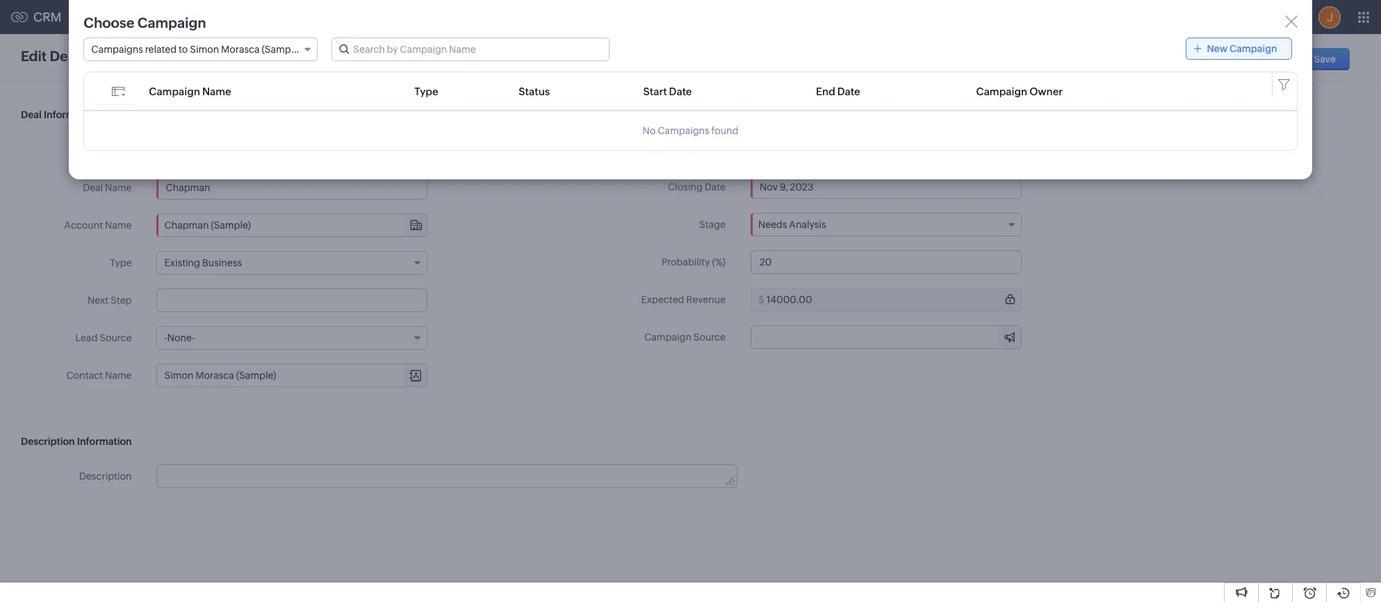 Task type: describe. For each thing, give the bounding box(es) containing it.
lead
[[75, 332, 98, 343]]

found
[[712, 125, 739, 136]]

end date
[[816, 85, 860, 97]]

deal information
[[21, 109, 99, 120]]

deal owner
[[79, 144, 132, 155]]

no
[[643, 125, 656, 136]]

1 vertical spatial type
[[110, 257, 132, 268]]

campaign name
[[149, 85, 231, 97]]

edit deal edit page layout
[[21, 48, 161, 64]]

account
[[64, 220, 103, 231]]

name for deal name
[[105, 182, 132, 193]]

(%)
[[712, 257, 726, 268]]

campaign for campaign source
[[645, 332, 692, 343]]

miller
[[199, 143, 224, 154]]

status
[[519, 85, 550, 97]]

save button
[[1301, 48, 1350, 70]]

closing date
[[668, 181, 726, 193]]

jeremy miller
[[164, 143, 224, 154]]

crm
[[33, 10, 62, 24]]

information for deal information
[[44, 109, 99, 120]]

description information
[[21, 436, 132, 447]]

campaign source
[[645, 332, 726, 343]]

owner for campaign owner
[[1030, 85, 1063, 97]]

edit page layout link
[[86, 50, 161, 62]]

1 horizontal spatial type
[[415, 85, 438, 97]]

contact
[[66, 370, 103, 381]]

1 vertical spatial campaigns
[[658, 125, 710, 136]]

choose
[[84, 15, 134, 31]]

name for contact name
[[105, 370, 132, 381]]

save and new
[[1217, 54, 1280, 65]]

date for end date
[[838, 85, 860, 97]]

to
[[179, 44, 188, 55]]

contacts
[[177, 11, 218, 23]]

deal for deal information
[[21, 109, 42, 120]]

0 horizontal spatial edit
[[21, 48, 47, 64]]

new inside button
[[1260, 54, 1280, 65]]

leads link
[[117, 0, 166, 34]]

home
[[78, 11, 106, 23]]

deal for deal owner
[[79, 144, 99, 155]]

owner for deal owner
[[101, 144, 132, 155]]

Search by Campaign Name text field
[[333, 38, 609, 60]]

simon
[[190, 44, 219, 55]]

campaign for campaign name
[[149, 85, 200, 97]]

campaigns related to simon morasca (sample)
[[91, 44, 302, 55]]

next step
[[88, 295, 132, 306]]



Task type: locate. For each thing, give the bounding box(es) containing it.
end
[[816, 85, 836, 97]]

type down "search by campaign name" text field
[[415, 85, 438, 97]]

campaign
[[137, 15, 206, 31], [1230, 43, 1278, 54], [149, 85, 200, 97], [977, 85, 1028, 97], [645, 332, 692, 343]]

stage
[[700, 219, 726, 230]]

home link
[[67, 0, 117, 34]]

save
[[1217, 54, 1239, 65], [1315, 54, 1336, 65]]

date right closing
[[705, 181, 726, 193]]

name
[[202, 85, 231, 97], [105, 182, 132, 193], [105, 220, 132, 231], [105, 370, 132, 381]]

page
[[106, 50, 128, 62]]

0 horizontal spatial new
[[1207, 43, 1228, 54]]

information up the deal owner in the top of the page
[[44, 109, 99, 120]]

0 vertical spatial information
[[44, 109, 99, 120]]

type up step
[[110, 257, 132, 268]]

1 horizontal spatial source
[[694, 332, 726, 343]]

campaign for campaign owner
[[977, 85, 1028, 97]]

leads
[[128, 11, 155, 23]]

0 horizontal spatial date
[[669, 85, 692, 97]]

profile element
[[1311, 0, 1350, 34]]

0 vertical spatial owner
[[1030, 85, 1063, 97]]

name for account name
[[105, 220, 132, 231]]

save inside save and new button
[[1217, 54, 1239, 65]]

save and new button
[[1202, 48, 1295, 70]]

0 horizontal spatial campaigns
[[91, 44, 143, 55]]

probability (%)
[[662, 257, 726, 268]]

MMM D, YYYY text field
[[751, 175, 1022, 199]]

edit left page
[[86, 50, 104, 62]]

description
[[21, 436, 75, 447], [79, 471, 132, 482]]

no campaigns found
[[643, 125, 739, 136]]

1 horizontal spatial save
[[1315, 54, 1336, 65]]

campaigns
[[91, 44, 143, 55], [658, 125, 710, 136]]

0 horizontal spatial owner
[[101, 144, 132, 155]]

1 save from the left
[[1217, 54, 1239, 65]]

1 vertical spatial owner
[[101, 144, 132, 155]]

date right start
[[669, 85, 692, 97]]

(sample)
[[262, 44, 302, 55]]

name right account at the left
[[105, 220, 132, 231]]

morasca
[[221, 44, 260, 55]]

0 vertical spatial description
[[21, 436, 75, 447]]

save inside save "button"
[[1315, 54, 1336, 65]]

source for campaign source
[[694, 332, 726, 343]]

1 vertical spatial information
[[77, 436, 132, 447]]

new
[[1207, 43, 1228, 54], [1260, 54, 1280, 65]]

1 horizontal spatial edit
[[86, 50, 104, 62]]

campaigns up amount
[[658, 125, 710, 136]]

account name
[[64, 220, 132, 231]]

contact name
[[66, 370, 132, 381]]

related
[[145, 44, 177, 55]]

layout
[[130, 50, 161, 62]]

closing
[[668, 181, 703, 193]]

probability
[[662, 257, 710, 268]]

1 horizontal spatial campaigns
[[658, 125, 710, 136]]

save left and
[[1217, 54, 1239, 65]]

save for save and new
[[1217, 54, 1239, 65]]

type
[[415, 85, 438, 97], [110, 257, 132, 268]]

campaign owner
[[977, 85, 1063, 97]]

contacts link
[[166, 0, 229, 34]]

owner
[[1030, 85, 1063, 97], [101, 144, 132, 155]]

edit down the crm link
[[21, 48, 47, 64]]

campaigns inside field
[[91, 44, 143, 55]]

crm link
[[11, 10, 62, 24]]

step
[[111, 295, 132, 306]]

deal name
[[83, 182, 132, 193]]

information for description information
[[77, 436, 132, 447]]

date for closing date
[[705, 181, 726, 193]]

and
[[1240, 54, 1258, 65]]

0 horizontal spatial type
[[110, 257, 132, 268]]

new right and
[[1260, 54, 1280, 65]]

None text field
[[767, 138, 1021, 161], [157, 289, 428, 312], [767, 138, 1021, 161], [157, 289, 428, 312]]

save down profile element
[[1315, 54, 1336, 65]]

edit
[[21, 48, 47, 64], [86, 50, 104, 62]]

0 vertical spatial type
[[415, 85, 438, 97]]

1 horizontal spatial description
[[79, 471, 132, 482]]

information
[[44, 109, 99, 120], [77, 436, 132, 447]]

None text field
[[157, 176, 428, 200], [751, 250, 1022, 274], [157, 465, 737, 487], [157, 176, 428, 200], [751, 250, 1022, 274], [157, 465, 737, 487]]

profile image
[[1319, 6, 1341, 28]]

start date
[[643, 85, 692, 97]]

lead source
[[75, 332, 132, 343]]

deal for deal name
[[83, 182, 103, 193]]

next
[[88, 295, 109, 306]]

1 horizontal spatial new
[[1260, 54, 1280, 65]]

1 horizontal spatial date
[[705, 181, 726, 193]]

save for save
[[1315, 54, 1336, 65]]

new left and
[[1207, 43, 1228, 54]]

deal
[[50, 48, 79, 64], [21, 109, 42, 120], [79, 144, 99, 155], [83, 182, 103, 193]]

1 horizontal spatial owner
[[1030, 85, 1063, 97]]

2 horizontal spatial date
[[838, 85, 860, 97]]

description for description information
[[21, 436, 75, 447]]

0 vertical spatial campaigns
[[91, 44, 143, 55]]

name right the contact
[[105, 370, 132, 381]]

2 save from the left
[[1315, 54, 1336, 65]]

0 horizontal spatial source
[[100, 332, 132, 343]]

date for start date
[[669, 85, 692, 97]]

source for lead source
[[100, 332, 132, 343]]

1 vertical spatial description
[[79, 471, 132, 482]]

source
[[694, 332, 726, 343], [100, 332, 132, 343]]

Campaigns related to Simon Morasca (Sample) field
[[84, 38, 318, 61]]

name down simon
[[202, 85, 231, 97]]

campaigns down choose
[[91, 44, 143, 55]]

name for campaign name
[[202, 85, 231, 97]]

date right 'end'
[[838, 85, 860, 97]]

name down the deal owner in the top of the page
[[105, 182, 132, 193]]

marketplace element
[[1254, 0, 1283, 34]]

information down contact name at the left of page
[[77, 436, 132, 447]]

description for description
[[79, 471, 132, 482]]

choose campaign
[[84, 15, 206, 31]]

jeremy
[[164, 143, 197, 154]]

date
[[669, 85, 692, 97], [838, 85, 860, 97], [705, 181, 726, 193]]

0 horizontal spatial save
[[1217, 54, 1239, 65]]

edit inside "edit deal edit page layout"
[[86, 50, 104, 62]]

0 horizontal spatial description
[[21, 436, 75, 447]]

start
[[643, 85, 667, 97]]

amount
[[689, 144, 726, 155]]

new campaign
[[1207, 43, 1278, 54]]



Task type: vqa. For each thing, say whether or not it's contained in the screenshot.
MARKETPLACE element
yes



